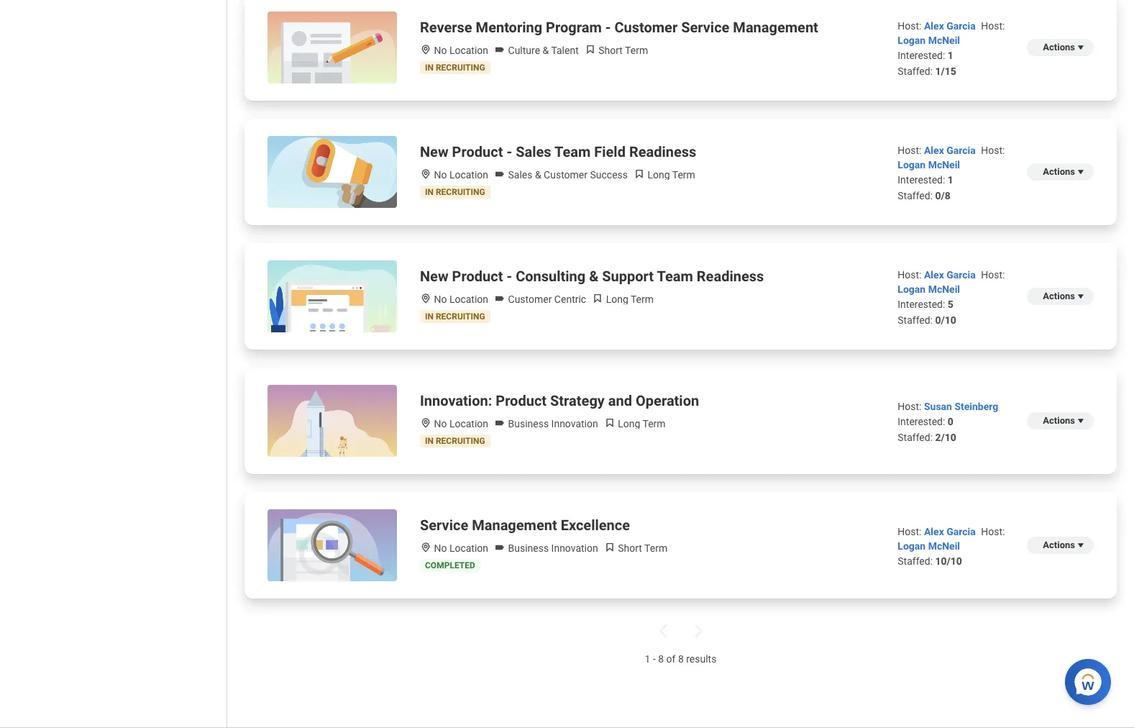 Task type: describe. For each thing, give the bounding box(es) containing it.
1 vertical spatial sales
[[508, 169, 533, 181]]

logan mcneil button for readiness
[[898, 159, 961, 171]]

in recruiting for innovation: product strategy and operation
[[425, 436, 486, 446]]

in recruiting for reverse mentoring program - customer service management
[[425, 63, 486, 73]]

4 logan mcneil button from the top
[[898, 541, 961, 552]]

operation
[[636, 392, 700, 410]]

2 vertical spatial long
[[618, 418, 641, 430]]

culture
[[508, 45, 541, 56]]

recruiting for new product - sales team field readiness
[[436, 187, 486, 197]]

- left 'of'
[[653, 654, 656, 665]]

actions for team
[[1044, 291, 1076, 302]]

centric
[[555, 294, 587, 305]]

2 vertical spatial customer
[[508, 294, 552, 305]]

tag image for management
[[494, 542, 506, 553]]

host: alex garcia host: logan mcneil interested: 1 staffed: 1/15
[[898, 20, 1006, 77]]

innovation for strategy
[[552, 418, 599, 430]]

service management excellence link
[[420, 515, 630, 535]]

susan steinberg button
[[925, 401, 999, 412]]

caret down image for reverse mentoring program - customer service management
[[1076, 42, 1087, 53]]

in for innovation: product strategy and operation
[[425, 436, 434, 446]]

logan for new product - sales team field readiness
[[898, 159, 926, 171]]

in recruiting for new product - consulting & support team readiness
[[425, 312, 486, 322]]

actions for readiness
[[1044, 166, 1076, 177]]

sales & customer success
[[506, 169, 628, 181]]

and
[[609, 392, 633, 410]]

logan for new product - consulting & support team readiness
[[898, 284, 926, 295]]

interested: for new product - consulting & support team readiness
[[898, 299, 946, 310]]

chevron right image
[[690, 623, 707, 640]]

actions button for readiness
[[1028, 163, 1095, 181]]

mcneil inside host: alex garcia host: logan mcneil staffed: 10/10
[[929, 541, 961, 552]]

- left the consulting
[[507, 268, 513, 285]]

location for new product - consulting & support team readiness
[[450, 294, 489, 305]]

0 vertical spatial readiness
[[630, 143, 697, 160]]

location for service management excellence
[[450, 543, 489, 554]]

1 vertical spatial customer
[[544, 169, 588, 181]]

term for support
[[631, 294, 654, 305]]

new product - consulting & support team readiness
[[420, 268, 765, 285]]

location image for innovation:
[[420, 417, 432, 429]]

actions for management
[[1044, 42, 1076, 53]]

no location for reverse mentoring program - customer service management
[[432, 45, 489, 56]]

- right program
[[606, 19, 611, 36]]

short for excellence
[[618, 543, 643, 554]]

caret down image for new product - consulting & support team readiness
[[1076, 291, 1087, 302]]

recruiting for innovation: product strategy and operation
[[436, 436, 486, 446]]

tag image for -
[[494, 44, 506, 55]]

10/10
[[936, 556, 963, 567]]

5 actions from the top
[[1044, 540, 1076, 551]]

completed
[[425, 561, 476, 571]]

in recruiting for new product - sales team field readiness
[[425, 187, 486, 197]]

3 actions button from the top
[[1028, 537, 1095, 554]]

location image for service
[[420, 542, 432, 553]]

business for management
[[508, 543, 549, 554]]

talent
[[552, 45, 579, 56]]

media mylearning image for and
[[604, 417, 616, 429]]

list containing reverse mentoring program - customer service management
[[227, 0, 1135, 728]]

strategy
[[551, 392, 605, 410]]

new product - sales team field readiness link
[[420, 142, 697, 162]]

actions button for innovation: product strategy and operation
[[1028, 412, 1095, 430]]

alex for new product - sales team field readiness
[[925, 145, 945, 156]]

host: susan steinberg interested: 0 staffed: 2/10
[[898, 401, 999, 443]]

in for reverse mentoring program - customer service management
[[425, 63, 434, 73]]

status element for innovation: product strategy and operation
[[425, 436, 486, 446]]

support
[[603, 268, 654, 285]]

alex for new product - consulting & support team readiness
[[925, 269, 945, 281]]

interested: inside the host: susan steinberg interested: 0 staffed: 2/10
[[898, 416, 946, 428]]

alex garcia button for team
[[925, 269, 979, 281]]

media mylearning image for support
[[592, 293, 604, 304]]

chevron left image
[[655, 623, 673, 640]]

location for innovation: product strategy and operation
[[450, 418, 489, 430]]

success
[[590, 169, 628, 181]]

media mylearning image for field
[[634, 168, 646, 180]]

& for program
[[543, 45, 549, 56]]

innovation for excellence
[[552, 543, 599, 554]]

host: alex garcia host: logan mcneil staffed: 10/10
[[898, 526, 1006, 567]]

location image for reverse
[[420, 44, 432, 55]]

caret down image for new product - sales team field readiness
[[1076, 166, 1087, 178]]

garcia for reverse mentoring program - customer service management
[[947, 20, 977, 32]]

reverse mentoring program - customer service management link
[[420, 17, 819, 37]]

program
[[546, 19, 602, 36]]

status element for reverse mentoring program - customer service management
[[425, 63, 486, 73]]

0
[[948, 416, 954, 428]]

2 vertical spatial long term
[[616, 418, 666, 430]]



Task type: locate. For each thing, give the bounding box(es) containing it.
interested: for reverse mentoring program - customer service management
[[898, 50, 946, 61]]

3 no from the top
[[434, 294, 447, 305]]

4 recruiting from the top
[[436, 436, 486, 446]]

1 actions from the top
[[1044, 42, 1076, 53]]

2 vertical spatial actions button
[[1028, 537, 1095, 554]]

garcia up 1/15
[[947, 20, 977, 32]]

0 vertical spatial product
[[452, 143, 503, 160]]

long down and
[[618, 418, 641, 430]]

short down excellence at the bottom of page
[[618, 543, 643, 554]]

logan mcneil button for management
[[898, 35, 961, 46]]

1 vertical spatial team
[[657, 268, 694, 285]]

no for new product - consulting & support team readiness
[[434, 294, 447, 305]]

1 for new product - sales team field readiness
[[948, 174, 954, 186]]

alex inside host: alex garcia host: logan mcneil staffed: 10/10
[[925, 526, 945, 538]]

0 vertical spatial 1
[[948, 50, 954, 61]]

interested: up 0/8
[[898, 174, 946, 186]]

short
[[599, 45, 623, 56], [618, 543, 643, 554]]

interested: inside host: alex garcia host: logan mcneil interested: 5 staffed: 0/10
[[898, 299, 946, 310]]

1
[[948, 50, 954, 61], [948, 174, 954, 186], [645, 654, 651, 665]]

interested: for new product - sales team field readiness
[[898, 174, 946, 186]]

3 actions from the top
[[1044, 291, 1076, 302]]

mcneil up 0/8
[[929, 159, 961, 171]]

no location for service management excellence
[[432, 543, 489, 554]]

media mylearning image right success
[[634, 168, 646, 180]]

team
[[555, 143, 591, 160], [657, 268, 694, 285]]

2 logan mcneil button from the top
[[898, 159, 961, 171]]

1 tag image from the top
[[494, 44, 506, 55]]

product for and
[[496, 392, 547, 410]]

alex garcia button up 5
[[925, 269, 979, 281]]

8 left 'of'
[[659, 654, 664, 665]]

innovation
[[552, 418, 599, 430], [552, 543, 599, 554]]

garcia
[[947, 20, 977, 32], [947, 145, 977, 156], [947, 269, 977, 281], [947, 526, 977, 538]]

tag image for product
[[494, 417, 506, 429]]

1 vertical spatial actions button
[[1028, 288, 1095, 305]]

0 vertical spatial location image
[[420, 44, 432, 55]]

team right the support
[[657, 268, 694, 285]]

0/10
[[936, 315, 957, 326]]

host: inside the host: susan steinberg interested: 0 staffed: 2/10
[[898, 401, 922, 412]]

mcneil
[[929, 35, 961, 46], [929, 159, 961, 171], [929, 284, 961, 295], [929, 541, 961, 552]]

1 location image from the top
[[420, 293, 432, 304]]

1 vertical spatial actions button
[[1028, 412, 1095, 430]]

short down reverse mentoring program - customer service management
[[599, 45, 623, 56]]

team inside new product - consulting & support team readiness link
[[657, 268, 694, 285]]

0 vertical spatial caret down image
[[1076, 415, 1087, 427]]

location
[[450, 45, 489, 56], [450, 169, 489, 181], [450, 294, 489, 305], [450, 418, 489, 430], [450, 543, 489, 554]]

4 interested: from the top
[[898, 416, 946, 428]]

0 vertical spatial media mylearning image
[[585, 44, 596, 55]]

4 garcia from the top
[[947, 526, 977, 538]]

staffed: for new product - sales team field readiness
[[898, 190, 934, 202]]

interested: up 1/15
[[898, 50, 946, 61]]

logan inside 'host: alex garcia host: logan mcneil interested: 1 staffed: 1/15'
[[898, 35, 926, 46]]

mcneil for reverse mentoring program - customer service management
[[929, 35, 961, 46]]

culture & talent
[[506, 45, 579, 56]]

4 no from the top
[[434, 418, 447, 430]]

1 garcia from the top
[[947, 20, 977, 32]]

interested: up the 0/10
[[898, 299, 946, 310]]

susan
[[925, 401, 953, 412]]

staffed: inside host: alex garcia host: logan mcneil interested: 1 staffed: 0/8
[[898, 190, 934, 202]]

new for new product - consulting & support team readiness
[[420, 268, 449, 285]]

long
[[648, 169, 670, 181], [606, 294, 629, 305], [618, 418, 641, 430]]

garcia for new product - consulting & support team readiness
[[947, 269, 977, 281]]

short term down excellence at the bottom of page
[[616, 543, 668, 554]]

staffed: inside host: alex garcia host: logan mcneil interested: 5 staffed: 0/10
[[898, 315, 934, 326]]

tag image down innovation: product strategy and operation link
[[494, 417, 506, 429]]

0 horizontal spatial 8
[[659, 654, 664, 665]]

interested: inside 'host: alex garcia host: logan mcneil interested: 1 staffed: 1/15'
[[898, 50, 946, 61]]

alex garcia button for management
[[925, 20, 979, 32]]

staffed: left 10/10
[[898, 556, 934, 567]]

mentoring
[[476, 19, 543, 36]]

logan mcneil button up 10/10
[[898, 541, 961, 552]]

2 new from the top
[[420, 268, 449, 285]]

0/8
[[936, 190, 951, 202]]

team up "sales & customer success"
[[555, 143, 591, 160]]

1 inside 'host: alex garcia host: logan mcneil interested: 1 staffed: 1/15'
[[948, 50, 954, 61]]

logan mcneil button for team
[[898, 284, 961, 295]]

host: alex garcia host: logan mcneil interested: 1 staffed: 0/8
[[898, 145, 1006, 202]]

business
[[508, 418, 549, 430], [508, 543, 549, 554]]

business innovation for management
[[506, 543, 599, 554]]

alex inside host: alex garcia host: logan mcneil interested: 1 staffed: 0/8
[[925, 145, 945, 156]]

garcia up 0/8
[[947, 145, 977, 156]]

tag image for consulting
[[494, 293, 506, 304]]

1 vertical spatial long
[[606, 294, 629, 305]]

4 actions from the top
[[1044, 415, 1076, 426]]

product for consulting
[[452, 268, 503, 285]]

staffed:
[[898, 65, 934, 77], [898, 190, 934, 202], [898, 315, 934, 326], [898, 432, 934, 443], [898, 556, 934, 567]]

long term for team
[[604, 294, 654, 305]]

& left the "talent"
[[543, 45, 549, 56]]

status element
[[425, 63, 486, 73], [425, 187, 486, 197], [425, 312, 486, 322], [425, 436, 486, 446], [425, 561, 476, 571]]

3 alex from the top
[[925, 269, 945, 281]]

2 horizontal spatial &
[[590, 268, 599, 285]]

business for product
[[508, 418, 549, 430]]

0 vertical spatial service
[[682, 19, 730, 36]]

2 recruiting from the top
[[436, 187, 486, 197]]

status element containing completed
[[425, 561, 476, 571]]

8
[[659, 654, 664, 665], [679, 654, 684, 665]]

new
[[420, 143, 449, 160], [420, 268, 449, 285]]

media mylearning image
[[585, 44, 596, 55], [604, 417, 616, 429], [604, 542, 616, 553]]

mcneil inside host: alex garcia host: logan mcneil interested: 5 staffed: 0/10
[[929, 284, 961, 295]]

1 vertical spatial long term
[[604, 294, 654, 305]]

long term down the support
[[604, 294, 654, 305]]

0 vertical spatial caret down image
[[1076, 42, 1087, 53]]

2 tag image from the top
[[494, 168, 506, 180]]

staffed: inside the host: susan steinberg interested: 0 staffed: 2/10
[[898, 432, 934, 443]]

status element for service management excellence
[[425, 561, 476, 571]]

4 alex from the top
[[925, 526, 945, 538]]

innovation:
[[420, 392, 492, 410]]

1 alex garcia button from the top
[[925, 20, 979, 32]]

no location for new product - consulting & support team readiness
[[432, 294, 489, 305]]

0 vertical spatial team
[[555, 143, 591, 160]]

caret down image
[[1076, 415, 1087, 427], [1076, 540, 1087, 551]]

garcia up 5
[[947, 269, 977, 281]]

staffed: left the 0/10
[[898, 315, 934, 326]]

2 interested: from the top
[[898, 174, 946, 186]]

innovation down excellence at the bottom of page
[[552, 543, 599, 554]]

4 logan from the top
[[898, 541, 926, 552]]

3 logan mcneil button from the top
[[898, 284, 961, 295]]

recruiting
[[436, 63, 486, 73], [436, 187, 486, 197], [436, 312, 486, 322], [436, 436, 486, 446]]

3 no location from the top
[[432, 294, 489, 305]]

location image for new
[[420, 168, 432, 180]]

term
[[625, 45, 649, 56], [673, 169, 696, 181], [631, 294, 654, 305], [643, 418, 666, 430], [645, 543, 668, 554]]

short term for excellence
[[616, 543, 668, 554]]

0 vertical spatial innovation
[[552, 418, 599, 430]]

4 no location from the top
[[432, 418, 489, 430]]

&
[[543, 45, 549, 56], [535, 169, 542, 181], [590, 268, 599, 285]]

mcneil up 1/15
[[929, 35, 961, 46]]

sales down the 'new product - sales team field readiness' link
[[508, 169, 533, 181]]

0 vertical spatial business
[[508, 418, 549, 430]]

in for new product - consulting & support team readiness
[[425, 312, 434, 322]]

2 actions button from the top
[[1028, 412, 1095, 430]]

0 vertical spatial management
[[734, 19, 819, 36]]

1 mcneil from the top
[[929, 35, 961, 46]]

1 staffed: from the top
[[898, 65, 934, 77]]

new product - sales team field readiness
[[420, 143, 697, 160]]

2 alex from the top
[[925, 145, 945, 156]]

host:
[[898, 20, 922, 32], [982, 20, 1006, 32], [898, 145, 922, 156], [982, 145, 1006, 156], [898, 269, 922, 281], [982, 269, 1006, 281], [898, 401, 922, 412], [898, 526, 922, 538], [982, 526, 1006, 538]]

alex garcia button
[[925, 20, 979, 32], [925, 145, 979, 156], [925, 269, 979, 281], [925, 526, 979, 538]]

2 staffed: from the top
[[898, 190, 934, 202]]

reverse
[[420, 19, 473, 36]]

1 inside host: alex garcia host: logan mcneil interested: 1 staffed: 0/8
[[948, 174, 954, 186]]

1 vertical spatial caret down image
[[1076, 540, 1087, 551]]

0 horizontal spatial &
[[535, 169, 542, 181]]

3 garcia from the top
[[947, 269, 977, 281]]

2 location from the top
[[450, 169, 489, 181]]

logan inside host: alex garcia host: logan mcneil interested: 1 staffed: 0/8
[[898, 159, 926, 171]]

innovation down 'strategy'
[[552, 418, 599, 430]]

mcneil for new product - sales team field readiness
[[929, 159, 961, 171]]

alex
[[925, 20, 945, 32], [925, 145, 945, 156], [925, 269, 945, 281], [925, 526, 945, 538]]

0 vertical spatial long term
[[646, 169, 696, 181]]

3 tag image from the top
[[494, 293, 506, 304]]

1 vertical spatial media mylearning image
[[604, 417, 616, 429]]

2 business innovation from the top
[[506, 543, 599, 554]]

2 vertical spatial 1
[[645, 654, 651, 665]]

1 recruiting from the top
[[436, 63, 486, 73]]

actions button
[[1028, 39, 1095, 56], [1028, 412, 1095, 430]]

short term
[[596, 45, 649, 56], [616, 543, 668, 554]]

mcneil inside 'host: alex garcia host: logan mcneil interested: 1 staffed: 1/15'
[[929, 35, 961, 46]]

innovation: product strategy and operation
[[420, 392, 700, 410]]

0 vertical spatial customer
[[615, 19, 678, 36]]

0 vertical spatial business innovation
[[506, 418, 599, 430]]

mcneil up 5
[[929, 284, 961, 295]]

logan inside host: alex garcia host: logan mcneil interested: 5 staffed: 0/10
[[898, 284, 926, 295]]

actions button
[[1028, 163, 1095, 181], [1028, 288, 1095, 305], [1028, 537, 1095, 554]]

recruiting for reverse mentoring program - customer service management
[[436, 63, 486, 73]]

1 vertical spatial business
[[508, 543, 549, 554]]

1 horizontal spatial management
[[734, 19, 819, 36]]

recruiting for new product - consulting & support team readiness
[[436, 312, 486, 322]]

caret down image for service management excellence
[[1076, 540, 1087, 551]]

short term down reverse mentoring program - customer service management
[[596, 45, 649, 56]]

2 tag image from the top
[[494, 542, 506, 553]]

logan mcneil button up 5
[[898, 284, 961, 295]]

1 vertical spatial readiness
[[697, 268, 765, 285]]

1 actions button from the top
[[1028, 39, 1095, 56]]

2 vertical spatial &
[[590, 268, 599, 285]]

1 location image from the top
[[420, 44, 432, 55]]

tag image
[[494, 417, 506, 429], [494, 542, 506, 553]]

staffed: inside host: alex garcia host: logan mcneil staffed: 10/10
[[898, 556, 934, 567]]

logan
[[898, 35, 926, 46], [898, 159, 926, 171], [898, 284, 926, 295], [898, 541, 926, 552]]

consulting
[[516, 268, 586, 285]]

logan mcneil button up 1/15
[[898, 35, 961, 46]]

logan for reverse mentoring program - customer service management
[[898, 35, 926, 46]]

0 vertical spatial location image
[[420, 293, 432, 304]]

3 in recruiting from the top
[[425, 312, 486, 322]]

readiness
[[630, 143, 697, 160], [697, 268, 765, 285]]

sales
[[516, 143, 552, 160], [508, 169, 533, 181]]

1 alex from the top
[[925, 20, 945, 32]]

long term right success
[[646, 169, 696, 181]]

1 horizontal spatial &
[[543, 45, 549, 56]]

staffed: for new product - consulting & support team readiness
[[898, 315, 934, 326]]

2 in recruiting from the top
[[425, 187, 486, 197]]

steinberg
[[955, 401, 999, 412]]

1 vertical spatial management
[[472, 517, 558, 534]]

5 staffed: from the top
[[898, 556, 934, 567]]

interested: down susan
[[898, 416, 946, 428]]

staffed: left 0/8
[[898, 190, 934, 202]]

1 up 1/15
[[948, 50, 954, 61]]

0 vertical spatial short term
[[596, 45, 649, 56]]

2 alex garcia button from the top
[[925, 145, 979, 156]]

8 right 'of'
[[679, 654, 684, 665]]

team inside the 'new product - sales team field readiness' link
[[555, 143, 591, 160]]

actions
[[1044, 42, 1076, 53], [1044, 166, 1076, 177], [1044, 291, 1076, 302], [1044, 415, 1076, 426], [1044, 540, 1076, 551]]

alex garcia button for readiness
[[925, 145, 979, 156]]

innovation: product strategy and operation link
[[420, 391, 700, 411]]

2 no from the top
[[434, 169, 447, 181]]

3 staffed: from the top
[[898, 315, 934, 326]]

business innovation down innovation: product strategy and operation
[[506, 418, 599, 430]]

long term for readiness
[[646, 169, 696, 181]]

garcia for new product - sales team field readiness
[[947, 145, 977, 156]]

alex for reverse mentoring program - customer service management
[[925, 20, 945, 32]]

staffed: left 2/10
[[898, 432, 934, 443]]

4 in from the top
[[425, 436, 434, 446]]

no for service management excellence
[[434, 543, 447, 554]]

1 horizontal spatial 8
[[679, 654, 684, 665]]

& for -
[[535, 169, 542, 181]]

new product - consulting & support team readiness link
[[420, 266, 765, 286]]

alex up 0/8
[[925, 145, 945, 156]]

staffed: for reverse mentoring program - customer service management
[[898, 65, 934, 77]]

business innovation for product
[[506, 418, 599, 430]]

0 horizontal spatial media mylearning image
[[592, 293, 604, 304]]

0 vertical spatial actions button
[[1028, 163, 1095, 181]]

3 status element from the top
[[425, 312, 486, 322]]

status element for new product - sales team field readiness
[[425, 187, 486, 197]]

0 vertical spatial long
[[648, 169, 670, 181]]

alex garcia button up 0/8
[[925, 145, 979, 156]]

excellence
[[561, 517, 630, 534]]

1 vertical spatial short
[[618, 543, 643, 554]]

1 in from the top
[[425, 63, 434, 73]]

1 in recruiting from the top
[[425, 63, 486, 73]]

0 vertical spatial tag image
[[494, 44, 506, 55]]

term for service
[[625, 45, 649, 56]]

customer centric
[[506, 294, 587, 305]]

1 vertical spatial service
[[420, 517, 469, 534]]

4 staffed: from the top
[[898, 432, 934, 443]]

0 vertical spatial &
[[543, 45, 549, 56]]

3 alex garcia button from the top
[[925, 269, 979, 281]]

1 vertical spatial tag image
[[494, 542, 506, 553]]

2 in from the top
[[425, 187, 434, 197]]

2 business from the top
[[508, 543, 549, 554]]

long term down and
[[616, 418, 666, 430]]

2 vertical spatial caret down image
[[1076, 291, 1087, 302]]

alex garcia button up 1/15
[[925, 20, 979, 32]]

tag image down the mentoring
[[494, 44, 506, 55]]

1 horizontal spatial team
[[657, 268, 694, 285]]

1 vertical spatial 1
[[948, 174, 954, 186]]

3 mcneil from the top
[[929, 284, 961, 295]]

3 location from the top
[[450, 294, 489, 305]]

garcia inside host: alex garcia host: logan mcneil staffed: 10/10
[[947, 526, 977, 538]]

2 vertical spatial media mylearning image
[[604, 542, 616, 553]]

in for new product - sales team field readiness
[[425, 187, 434, 197]]

0 horizontal spatial management
[[472, 517, 558, 534]]

1 vertical spatial caret down image
[[1076, 166, 1087, 178]]

4 mcneil from the top
[[929, 541, 961, 552]]

1 vertical spatial &
[[535, 169, 542, 181]]

1 actions button from the top
[[1028, 163, 1095, 181]]

location image for new
[[420, 293, 432, 304]]

interested:
[[898, 50, 946, 61], [898, 174, 946, 186], [898, 299, 946, 310], [898, 416, 946, 428]]

2 location image from the top
[[420, 542, 432, 553]]

service
[[682, 19, 730, 36], [420, 517, 469, 534]]

1 location from the top
[[450, 45, 489, 56]]

media mylearning image down "new product - consulting & support team readiness"
[[592, 293, 604, 304]]

1 caret down image from the top
[[1076, 415, 1087, 427]]

caret down image
[[1076, 42, 1087, 53], [1076, 166, 1087, 178], [1076, 291, 1087, 302]]

4 location from the top
[[450, 418, 489, 430]]

2 caret down image from the top
[[1076, 540, 1087, 551]]

logan mcneil button
[[898, 35, 961, 46], [898, 159, 961, 171], [898, 284, 961, 295], [898, 541, 961, 552]]

no
[[434, 45, 447, 56], [434, 169, 447, 181], [434, 294, 447, 305], [434, 418, 447, 430], [434, 543, 447, 554]]

business innovation
[[506, 418, 599, 430], [506, 543, 599, 554]]

0 vertical spatial actions button
[[1028, 39, 1095, 56]]

4 alex garcia button from the top
[[925, 526, 979, 538]]

garcia up 10/10
[[947, 526, 977, 538]]

in recruiting
[[425, 63, 486, 73], [425, 187, 486, 197], [425, 312, 486, 322], [425, 436, 486, 446]]

5 no location from the top
[[432, 543, 489, 554]]

garcia inside host: alex garcia host: logan mcneil interested: 1 staffed: 0/8
[[947, 145, 977, 156]]

3 recruiting from the top
[[436, 312, 486, 322]]

1 vertical spatial location image
[[420, 168, 432, 180]]

alex up 10/10
[[925, 526, 945, 538]]

2 actions from the top
[[1044, 166, 1076, 177]]

alex up the 0/10
[[925, 269, 945, 281]]

5 location from the top
[[450, 543, 489, 554]]

caret down image inside actions dropdown button
[[1076, 415, 1087, 427]]

location image
[[420, 44, 432, 55], [420, 168, 432, 180], [420, 417, 432, 429]]

logan mcneil button up 0/8
[[898, 159, 961, 171]]

tag image down the 'new product - sales team field readiness' link
[[494, 168, 506, 180]]

mcneil for new product - consulting & support team readiness
[[929, 284, 961, 295]]

1 new from the top
[[420, 143, 449, 160]]

staffed: inside 'host: alex garcia host: logan mcneil interested: 1 staffed: 1/15'
[[898, 65, 934, 77]]

new inside new product - consulting & support team readiness link
[[420, 268, 449, 285]]

long term
[[646, 169, 696, 181], [604, 294, 654, 305], [616, 418, 666, 430]]

media mylearning image for -
[[585, 44, 596, 55]]

3 caret down image from the top
[[1076, 291, 1087, 302]]

actions button for reverse mentoring program - customer service management
[[1028, 39, 1095, 56]]

no location for innovation: product strategy and operation
[[432, 418, 489, 430]]

logan inside host: alex garcia host: logan mcneil staffed: 10/10
[[898, 541, 926, 552]]

1 tag image from the top
[[494, 417, 506, 429]]

2 logan from the top
[[898, 159, 926, 171]]

management
[[734, 19, 819, 36], [472, 517, 558, 534]]

long right success
[[648, 169, 670, 181]]

product for sales
[[452, 143, 503, 160]]

no location for new product - sales team field readiness
[[432, 169, 489, 181]]

caret down image for innovation: product strategy and operation
[[1076, 415, 1087, 427]]

5 status element from the top
[[425, 561, 476, 571]]

1 innovation from the top
[[552, 418, 599, 430]]

no location
[[432, 45, 489, 56], [432, 169, 489, 181], [432, 294, 489, 305], [432, 418, 489, 430], [432, 543, 489, 554]]

tag image for sales
[[494, 168, 506, 180]]

long for support
[[606, 294, 629, 305]]

mcneil inside host: alex garcia host: logan mcneil interested: 1 staffed: 0/8
[[929, 159, 961, 171]]

1 left 'of'
[[645, 654, 651, 665]]

tag image left the centric
[[494, 293, 506, 304]]

1 no from the top
[[434, 45, 447, 56]]

list
[[227, 0, 1135, 728]]

long for field
[[648, 169, 670, 181]]

4 in recruiting from the top
[[425, 436, 486, 446]]

short for program
[[599, 45, 623, 56]]

staffed: left 1/15
[[898, 65, 934, 77]]

alex up 1/15
[[925, 20, 945, 32]]

1 for reverse mentoring program - customer service management
[[948, 50, 954, 61]]

garcia inside 'host: alex garcia host: logan mcneil interested: 1 staffed: 1/15'
[[947, 20, 977, 32]]

1 vertical spatial new
[[420, 268, 449, 285]]

results
[[687, 654, 717, 665]]

short term for program
[[596, 45, 649, 56]]

3 in from the top
[[425, 312, 434, 322]]

long down the support
[[606, 294, 629, 305]]

no for innovation: product strategy and operation
[[434, 418, 447, 430]]

1 up 0/8
[[948, 174, 954, 186]]

0 horizontal spatial team
[[555, 143, 591, 160]]

new inside the 'new product - sales team field readiness' link
[[420, 143, 449, 160]]

1 vertical spatial product
[[452, 268, 503, 285]]

customer
[[615, 19, 678, 36], [544, 169, 588, 181], [508, 294, 552, 305]]

alex garcia button up 10/10
[[925, 526, 979, 538]]

of
[[667, 654, 676, 665]]

1 status element from the top
[[425, 63, 486, 73]]

2 location image from the top
[[420, 168, 432, 180]]

2 actions button from the top
[[1028, 288, 1095, 305]]

new for new product - sales team field readiness
[[420, 143, 449, 160]]

0 vertical spatial sales
[[516, 143, 552, 160]]

1 vertical spatial innovation
[[552, 543, 599, 554]]

2 innovation from the top
[[552, 543, 599, 554]]

term for field
[[673, 169, 696, 181]]

reverse mentoring program - customer service management
[[420, 19, 819, 36]]

product
[[452, 143, 503, 160], [452, 268, 503, 285], [496, 392, 547, 410]]

field
[[595, 143, 626, 160]]

1 vertical spatial business innovation
[[506, 543, 599, 554]]

1 - 8 of 8 results
[[645, 654, 717, 665]]

alex inside 'host: alex garcia host: logan mcneil interested: 1 staffed: 1/15'
[[925, 20, 945, 32]]

2 vertical spatial tag image
[[494, 293, 506, 304]]

media mylearning image down excellence at the bottom of page
[[604, 542, 616, 553]]

actions button for team
[[1028, 288, 1095, 305]]

1 caret down image from the top
[[1076, 42, 1087, 53]]

media mylearning image
[[634, 168, 646, 180], [592, 293, 604, 304]]

2 no location from the top
[[432, 169, 489, 181]]

0 vertical spatial tag image
[[494, 417, 506, 429]]

3 logan from the top
[[898, 284, 926, 295]]

3 location image from the top
[[420, 417, 432, 429]]

0 vertical spatial media mylearning image
[[634, 168, 646, 180]]

5 no from the top
[[434, 543, 447, 554]]

0 vertical spatial short
[[599, 45, 623, 56]]

1/15
[[936, 65, 957, 77]]

business down innovation: product strategy and operation
[[508, 418, 549, 430]]

1 8 from the left
[[659, 654, 664, 665]]

1 logan from the top
[[898, 35, 926, 46]]

media mylearning image right the "talent"
[[585, 44, 596, 55]]

3 interested: from the top
[[898, 299, 946, 310]]

interested: inside host: alex garcia host: logan mcneil interested: 1 staffed: 0/8
[[898, 174, 946, 186]]

status element for new product - consulting & support team readiness
[[425, 312, 486, 322]]

1 interested: from the top
[[898, 50, 946, 61]]

location for reverse mentoring program - customer service management
[[450, 45, 489, 56]]

tag image down service management excellence
[[494, 542, 506, 553]]

- up "sales & customer success"
[[507, 143, 513, 160]]

business innovation down service management excellence
[[506, 543, 599, 554]]

mcneil up 10/10
[[929, 541, 961, 552]]

2 mcneil from the top
[[929, 159, 961, 171]]

sales up "sales & customer success"
[[516, 143, 552, 160]]

2/10
[[936, 432, 957, 443]]

1 horizontal spatial media mylearning image
[[634, 168, 646, 180]]

1 vertical spatial tag image
[[494, 168, 506, 180]]

5
[[948, 299, 954, 310]]

1 logan mcneil button from the top
[[898, 35, 961, 46]]

2 garcia from the top
[[947, 145, 977, 156]]

service management excellence
[[420, 517, 630, 534]]

1 vertical spatial media mylearning image
[[592, 293, 604, 304]]

0 vertical spatial new
[[420, 143, 449, 160]]

1 business from the top
[[508, 418, 549, 430]]

0 horizontal spatial service
[[420, 517, 469, 534]]

1 vertical spatial location image
[[420, 542, 432, 553]]

2 vertical spatial product
[[496, 392, 547, 410]]

alex inside host: alex garcia host: logan mcneil interested: 5 staffed: 0/10
[[925, 269, 945, 281]]

tag image
[[494, 44, 506, 55], [494, 168, 506, 180], [494, 293, 506, 304]]

1 vertical spatial short term
[[616, 543, 668, 554]]

& left the support
[[590, 268, 599, 285]]

2 status element from the top
[[425, 187, 486, 197]]

in
[[425, 63, 434, 73], [425, 187, 434, 197], [425, 312, 434, 322], [425, 436, 434, 446]]

2 vertical spatial location image
[[420, 417, 432, 429]]

4 status element from the top
[[425, 436, 486, 446]]

media mylearning image down and
[[604, 417, 616, 429]]

business down service management excellence
[[508, 543, 549, 554]]

2 caret down image from the top
[[1076, 166, 1087, 178]]

no for new product - sales team field readiness
[[434, 169, 447, 181]]

garcia inside host: alex garcia host: logan mcneil interested: 5 staffed: 0/10
[[947, 269, 977, 281]]

& down the new product - sales team field readiness on the top
[[535, 169, 542, 181]]

1 no location from the top
[[432, 45, 489, 56]]

2 8 from the left
[[679, 654, 684, 665]]

-
[[606, 19, 611, 36], [507, 143, 513, 160], [507, 268, 513, 285], [653, 654, 656, 665]]

location image
[[420, 293, 432, 304], [420, 542, 432, 553]]

no for reverse mentoring program - customer service management
[[434, 45, 447, 56]]

host: alex garcia host: logan mcneil interested: 5 staffed: 0/10
[[898, 269, 1006, 326]]

1 horizontal spatial service
[[682, 19, 730, 36]]

1 business innovation from the top
[[506, 418, 599, 430]]



Task type: vqa. For each thing, say whether or not it's contained in the screenshot.
programs
no



